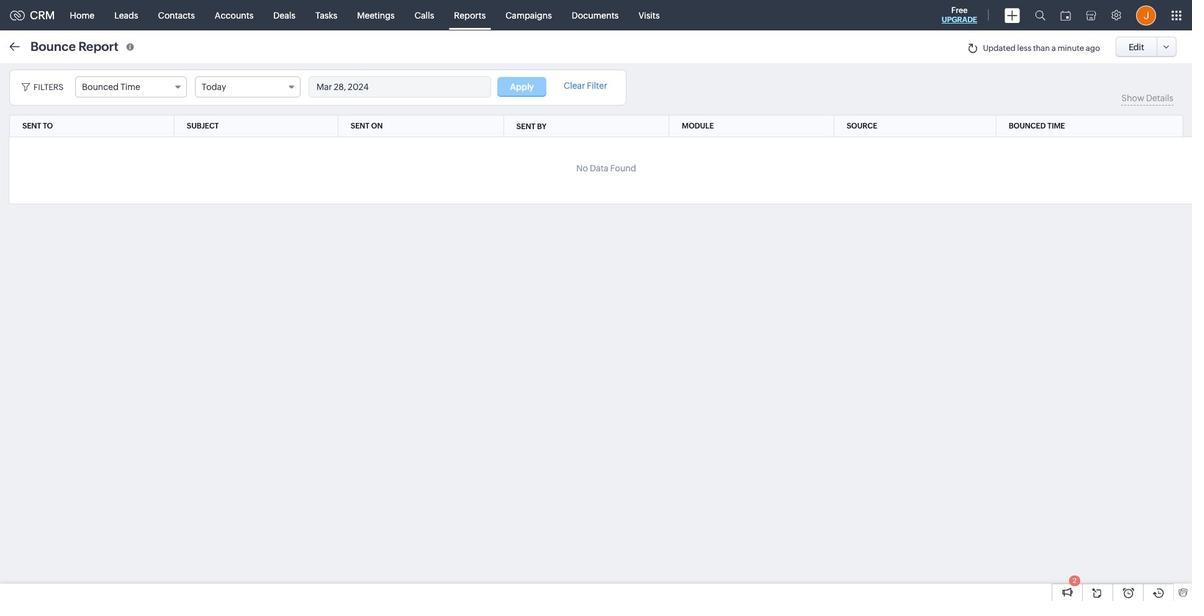 Task type: locate. For each thing, give the bounding box(es) containing it.
logo image
[[10, 10, 25, 20]]

None field
[[75, 76, 187, 98], [195, 76, 301, 98], [75, 76, 187, 98], [195, 76, 301, 98]]

None text field
[[309, 77, 491, 97]]

calendar image
[[1061, 10, 1072, 20]]

create menu element
[[998, 0, 1028, 30]]

profile element
[[1129, 0, 1164, 30]]

profile image
[[1137, 5, 1157, 25]]



Task type: vqa. For each thing, say whether or not it's contained in the screenshot.
SalesInbox
no



Task type: describe. For each thing, give the bounding box(es) containing it.
search element
[[1028, 0, 1053, 30]]

create menu image
[[1005, 8, 1021, 23]]

search image
[[1035, 10, 1046, 20]]



